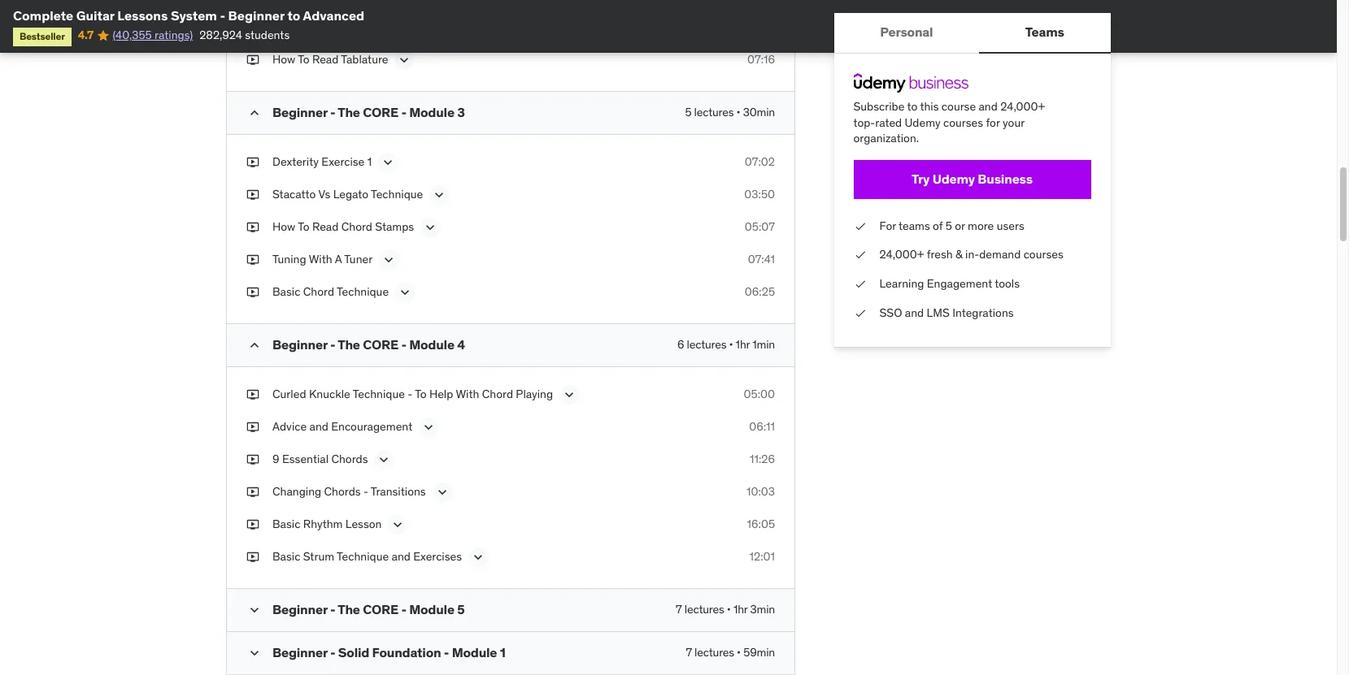 Task type: describe. For each thing, give the bounding box(es) containing it.
integrations
[[953, 305, 1014, 320]]

module for 1
[[452, 645, 497, 662]]

small image
[[246, 105, 263, 122]]

show lecture description image for advice and encouragement
[[421, 420, 437, 436]]

curled knuckle technique - to help with chord playing
[[272, 388, 553, 402]]

xsmall image for how to read chord stamps
[[246, 220, 259, 236]]

0 vertical spatial 5
[[685, 105, 692, 120]]

the for beginner - the core - module 5
[[338, 602, 360, 619]]

solid
[[338, 645, 370, 662]]

- up 282,924
[[220, 7, 225, 24]]

module for 3
[[409, 104, 455, 121]]

- up knuckle
[[330, 337, 335, 353]]

show lecture description image for dexterity exercise 1
[[380, 155, 396, 171]]

lectures for beginner - the core - module 3
[[694, 105, 734, 120]]

basic chord technique
[[272, 285, 389, 300]]

show lecture description image for 9 essential chords
[[376, 453, 392, 469]]

7 lectures • 59min
[[686, 646, 775, 661]]

show lecture description image for stacatto vs legato technique
[[431, 187, 448, 204]]

organization.
[[854, 131, 920, 146]]

1 vertical spatial 24,000+
[[880, 248, 925, 262]]

more
[[968, 219, 995, 233]]

dexterity exercise 1
[[272, 155, 372, 170]]

1 vertical spatial chord
[[303, 285, 334, 300]]

• for beginner - the core - module 4
[[729, 338, 733, 353]]

1 vertical spatial udemy
[[933, 171, 976, 187]]

2 vertical spatial chord
[[482, 388, 513, 402]]

11:26
[[750, 453, 775, 467]]

1 vertical spatial chords
[[324, 485, 361, 500]]

show lecture description image for tuning with a tuner
[[381, 253, 397, 269]]

curled
[[272, 388, 306, 402]]

teams button
[[980, 13, 1111, 52]]

foundation
[[372, 645, 441, 662]]

06:11
[[749, 420, 775, 435]]

show lecture description image for basic rhythm lesson
[[390, 518, 406, 534]]

07:02
[[745, 155, 775, 170]]

2 the from the left
[[383, 20, 399, 35]]

for
[[987, 115, 1001, 130]]

05:00
[[744, 388, 775, 402]]

strum
[[303, 550, 334, 565]]

- left "transitions"
[[364, 485, 368, 500]]

users
[[997, 219, 1025, 233]]

sso and lms integrations
[[880, 305, 1014, 320]]

- left solid
[[330, 645, 335, 662]]

how to read chord stamps
[[272, 220, 414, 235]]

teams
[[1026, 24, 1065, 40]]

transitions
[[371, 485, 426, 500]]

xsmall image left the advice
[[246, 420, 259, 436]]

read for tablature
[[312, 52, 339, 67]]

lessons
[[117, 7, 168, 24]]

try
[[912, 171, 930, 187]]

a
[[335, 253, 342, 267]]

tuning
[[272, 253, 306, 267]]

1min
[[753, 338, 775, 353]]

for teams of 5 or more users
[[880, 219, 1025, 233]]

basic rhythm lesson
[[272, 518, 382, 532]]

beginner for beginner - the core - module 5
[[272, 602, 328, 619]]

6
[[678, 338, 684, 353]]

show lecture description image for basic chord technique
[[397, 285, 413, 301]]

core for 4
[[363, 337, 399, 353]]

exercises
[[413, 550, 462, 565]]

sso
[[880, 305, 903, 320]]

7 lectures • 1hr 3min
[[676, 603, 775, 618]]

beginner for beginner - the core - module 3
[[272, 104, 328, 121]]

teams
[[899, 219, 931, 233]]

282,924 students
[[199, 28, 290, 43]]

guitar
[[76, 7, 115, 24]]

5 lectures • 30min
[[685, 105, 775, 120]]

notes
[[334, 20, 365, 35]]

9
[[272, 453, 279, 467]]

12:01
[[750, 550, 775, 565]]

of
[[933, 219, 943, 233]]

learning engagement tools
[[880, 277, 1020, 291]]

- left help
[[408, 388, 413, 402]]

and inside subscribe to this course and 24,000+ top‑rated udemy courses for your organization.
[[979, 99, 998, 114]]

advice
[[272, 420, 307, 435]]

fretboard
[[402, 20, 452, 35]]

basic strum technique and exercises
[[272, 550, 462, 565]]

module for 4
[[409, 337, 455, 353]]

xsmall image right 282,924
[[246, 20, 259, 36]]

knuckle
[[309, 388, 350, 402]]

282,924
[[199, 28, 242, 43]]

complete guitar lessons system - beginner to advanced
[[13, 7, 365, 24]]

to for how to read tablature
[[298, 52, 310, 67]]

06:25
[[745, 285, 775, 300]]

tuning with a tuner
[[272, 253, 373, 267]]

technique for strum
[[337, 550, 389, 565]]

courses inside subscribe to this course and 24,000+ top‑rated udemy courses for your organization.
[[944, 115, 984, 130]]

- up exercise
[[330, 104, 335, 121]]

on
[[367, 20, 380, 35]]

3 basic from the top
[[272, 550, 300, 565]]

exercise
[[322, 155, 365, 170]]

lectures for beginner - the core - module 5
[[685, 603, 724, 618]]

xsmall image for tuning with a tuner
[[246, 253, 259, 268]]

lectures for beginner - the core - module 4
[[687, 338, 727, 353]]

technique for knuckle
[[353, 388, 405, 402]]

0 vertical spatial with
[[309, 253, 332, 267]]

for
[[880, 219, 897, 233]]

udemy business image
[[854, 73, 969, 93]]

your
[[1003, 115, 1025, 130]]

how to read tablature
[[272, 52, 388, 67]]

&
[[956, 248, 963, 262]]

course
[[942, 99, 977, 114]]

students
[[245, 28, 290, 43]]

xsmall image left sso
[[854, 305, 867, 321]]

in-
[[966, 248, 980, 262]]

engagement
[[928, 277, 993, 291]]

how for how to read chord stamps
[[272, 220, 295, 235]]

2 horizontal spatial 5
[[946, 219, 953, 233]]

16:05
[[747, 518, 775, 532]]

beginner - solid foundation - module 1
[[272, 645, 506, 662]]

read for chord
[[312, 220, 339, 235]]

- down strum
[[330, 602, 335, 619]]

advice and encouragement
[[272, 420, 413, 435]]

lectures for beginner - solid foundation - module 1
[[695, 646, 734, 661]]

core for 5
[[363, 602, 399, 619]]

the for beginner - the core - module 3
[[338, 104, 360, 121]]

try udemy business link
[[854, 160, 1092, 199]]

9 essential chords
[[272, 453, 368, 467]]

technique up stamps
[[371, 187, 423, 202]]

show lecture description image for how to read tablature
[[396, 52, 413, 69]]

to for how to read chord stamps
[[298, 220, 310, 235]]

top‑rated
[[854, 115, 903, 130]]

vs
[[318, 187, 330, 202]]

encouragement
[[331, 420, 413, 435]]

dexterity
[[272, 155, 319, 170]]

- up foundation
[[401, 602, 407, 619]]



Task type: vqa. For each thing, say whether or not it's contained in the screenshot.
and
yes



Task type: locate. For each thing, give the bounding box(es) containing it.
2 small image from the top
[[246, 603, 263, 619]]

to left help
[[415, 388, 427, 402]]

1 vertical spatial 5
[[946, 219, 953, 233]]

0 horizontal spatial 24,000+
[[880, 248, 925, 262]]

1hr
[[736, 338, 750, 353], [734, 603, 748, 618]]

and right the advice
[[310, 420, 329, 435]]

1 vertical spatial how
[[272, 220, 295, 235]]

module right foundation
[[452, 645, 497, 662]]

• left 30min
[[737, 105, 741, 120]]

0 vertical spatial 1hr
[[736, 338, 750, 353]]

and up for
[[979, 99, 998, 114]]

2 vertical spatial core
[[363, 602, 399, 619]]

xsmall image left stacatto
[[246, 187, 259, 203]]

basic down changing
[[272, 518, 300, 532]]

1 vertical spatial basic
[[272, 518, 300, 532]]

1 vertical spatial core
[[363, 337, 399, 353]]

how down students
[[272, 52, 295, 67]]

basic
[[272, 285, 300, 300], [272, 518, 300, 532], [272, 550, 300, 565]]

basic for beginner - the core - module 4
[[272, 518, 300, 532]]

stacatto vs legato technique
[[272, 187, 423, 202]]

1 vertical spatial 1
[[500, 645, 506, 662]]

lectures down 7 lectures • 1hr 3min
[[695, 646, 734, 661]]

show lecture description image
[[431, 187, 448, 204], [381, 253, 397, 269], [397, 285, 413, 301], [561, 388, 578, 404], [421, 420, 437, 436]]

chords
[[331, 453, 368, 467], [324, 485, 361, 500]]

show lecture description image for curled knuckle technique - to help with chord playing
[[561, 388, 578, 404]]

show lecture description image right exercises
[[470, 550, 486, 567]]

module for 5
[[409, 602, 455, 619]]

how up tuning
[[272, 220, 295, 235]]

2 core from the top
[[363, 337, 399, 353]]

naming the notes on the fretboard
[[272, 20, 452, 35]]

- up curled knuckle technique - to help with chord playing
[[401, 337, 407, 353]]

chord up tuner at top
[[341, 220, 372, 235]]

ratings)
[[155, 28, 193, 43]]

0 horizontal spatial courses
[[944, 115, 984, 130]]

stacatto
[[272, 187, 316, 202]]

the up solid
[[338, 602, 360, 619]]

demand
[[980, 248, 1021, 262]]

how for how to read tablature
[[272, 52, 295, 67]]

with right help
[[456, 388, 479, 402]]

0 horizontal spatial 5
[[457, 602, 465, 619]]

tab list
[[835, 13, 1111, 54]]

• left the 59min
[[737, 646, 741, 661]]

show lecture description image up "transitions"
[[376, 453, 392, 469]]

xsmall image
[[246, 20, 259, 36], [246, 187, 259, 203], [854, 277, 867, 292], [854, 305, 867, 321], [246, 388, 259, 403], [246, 420, 259, 436], [246, 518, 259, 534], [246, 550, 259, 566]]

• left 3min
[[727, 603, 731, 618]]

10:03
[[747, 485, 775, 500]]

core for 3
[[363, 104, 399, 121]]

technique for chord
[[337, 285, 389, 300]]

1 how from the top
[[272, 52, 295, 67]]

learning
[[880, 277, 925, 291]]

xsmall image for changing chords - transitions
[[246, 485, 259, 501]]

• for beginner - the core - module 5
[[727, 603, 731, 618]]

0 horizontal spatial 7
[[676, 603, 682, 618]]

module up foundation
[[409, 602, 455, 619]]

4.7
[[78, 28, 94, 43]]

and right sso
[[906, 305, 925, 320]]

• for beginner - solid foundation - module 1
[[737, 646, 741, 661]]

chord down tuning with a tuner
[[303, 285, 334, 300]]

with
[[309, 253, 332, 267], [456, 388, 479, 402]]

module left 4
[[409, 337, 455, 353]]

beginner - the core - module 4
[[272, 337, 465, 353]]

show lecture description image
[[396, 52, 413, 69], [380, 155, 396, 171], [422, 220, 439, 236], [376, 453, 392, 469], [434, 485, 450, 501], [390, 518, 406, 534], [470, 550, 486, 567]]

system
[[171, 7, 217, 24]]

1hr left 1min at the right of page
[[736, 338, 750, 353]]

0 vertical spatial 1
[[367, 155, 372, 170]]

courses right the demand at the right of page
[[1024, 248, 1064, 262]]

show lecture description image right "transitions"
[[434, 485, 450, 501]]

24,000+ inside subscribe to this course and 24,000+ top‑rated udemy courses for your organization.
[[1001, 99, 1046, 114]]

2 vertical spatial 5
[[457, 602, 465, 619]]

1 vertical spatial 7
[[686, 646, 692, 661]]

0 vertical spatial to
[[287, 7, 300, 24]]

7 for beginner - the core - module 5
[[676, 603, 682, 618]]

0 vertical spatial the
[[338, 104, 360, 121]]

5 down exercises
[[457, 602, 465, 619]]

beginner
[[228, 7, 285, 24], [272, 104, 328, 121], [272, 337, 328, 353], [272, 602, 328, 619], [272, 645, 328, 662]]

module left 3
[[409, 104, 455, 121]]

the
[[338, 104, 360, 121], [338, 337, 360, 353], [338, 602, 360, 619]]

5 right of on the right of the page
[[946, 219, 953, 233]]

bestseller
[[20, 30, 65, 43]]

beginner down strum
[[272, 602, 328, 619]]

0 horizontal spatial 1
[[367, 155, 372, 170]]

this
[[921, 99, 939, 114]]

24,000+
[[1001, 99, 1046, 114], [880, 248, 925, 262]]

read down vs
[[312, 220, 339, 235]]

1hr for beginner - the core - module 5
[[734, 603, 748, 618]]

1 horizontal spatial to
[[908, 99, 918, 114]]

0 horizontal spatial the
[[315, 20, 332, 35]]

core down tablature
[[363, 104, 399, 121]]

small image
[[246, 338, 263, 354], [246, 603, 263, 619], [246, 646, 263, 662]]

7
[[676, 603, 682, 618], [686, 646, 692, 661]]

changing chords - transitions
[[272, 485, 426, 500]]

tablature
[[341, 52, 388, 67]]

udemy right try
[[933, 171, 976, 187]]

3 the from the top
[[338, 602, 360, 619]]

1hr left 3min
[[734, 603, 748, 618]]

0 vertical spatial read
[[312, 52, 339, 67]]

1 horizontal spatial 5
[[685, 105, 692, 120]]

0 vertical spatial small image
[[246, 338, 263, 354]]

• left 1min at the right of page
[[729, 338, 733, 353]]

lectures left 30min
[[694, 105, 734, 120]]

help
[[429, 388, 453, 402]]

2 read from the top
[[312, 220, 339, 235]]

basic down tuning
[[272, 285, 300, 300]]

courses down course
[[944, 115, 984, 130]]

1 vertical spatial with
[[456, 388, 479, 402]]

3
[[457, 104, 465, 121]]

2 basic from the top
[[272, 518, 300, 532]]

and left exercises
[[392, 550, 411, 565]]

beginner - the core - module 3
[[272, 104, 465, 121]]

essential
[[282, 453, 329, 467]]

-
[[220, 7, 225, 24], [330, 104, 335, 121], [401, 104, 407, 121], [330, 337, 335, 353], [401, 337, 407, 353], [408, 388, 413, 402], [364, 485, 368, 500], [330, 602, 335, 619], [401, 602, 407, 619], [330, 645, 335, 662], [444, 645, 449, 662]]

udemy inside subscribe to this course and 24,000+ top‑rated udemy courses for your organization.
[[905, 115, 941, 130]]

0 horizontal spatial with
[[309, 253, 332, 267]]

chord
[[341, 220, 372, 235], [303, 285, 334, 300], [482, 388, 513, 402]]

6 lectures • 1hr 1min
[[678, 338, 775, 353]]

basic left strum
[[272, 550, 300, 565]]

the right on on the top of the page
[[383, 20, 399, 35]]

2 how from the top
[[272, 220, 295, 235]]

05:07
[[745, 220, 775, 235]]

core up beginner - solid foundation - module 1
[[363, 602, 399, 619]]

0 vertical spatial chord
[[341, 220, 372, 235]]

or
[[955, 219, 966, 233]]

• for beginner - the core - module 3
[[737, 105, 741, 120]]

1 vertical spatial to
[[908, 99, 918, 114]]

advanced
[[303, 7, 365, 24]]

personal button
[[835, 13, 980, 52]]

xsmall image
[[246, 52, 259, 68], [246, 155, 259, 171], [854, 219, 867, 235], [246, 220, 259, 236], [854, 248, 867, 264], [246, 253, 259, 268], [246, 285, 259, 301], [246, 453, 259, 469], [246, 485, 259, 501]]

xsmall image for dexterity exercise 1
[[246, 155, 259, 171]]

lectures right 6
[[687, 338, 727, 353]]

personal
[[881, 24, 934, 40]]

to
[[298, 52, 310, 67], [298, 220, 310, 235], [415, 388, 427, 402]]

0 vertical spatial basic
[[272, 285, 300, 300]]

24,000+ fresh & in-demand courses
[[880, 248, 1064, 262]]

show lecture description image for changing chords - transitions
[[434, 485, 450, 501]]

3 small image from the top
[[246, 646, 263, 662]]

chords up basic rhythm lesson
[[324, 485, 361, 500]]

1 vertical spatial the
[[338, 337, 360, 353]]

07:16
[[747, 52, 775, 67]]

4
[[457, 337, 465, 353]]

0 vertical spatial 24,000+
[[1001, 99, 1046, 114]]

beginner up the curled
[[272, 337, 328, 353]]

0 vertical spatial to
[[298, 52, 310, 67]]

xsmall image for basic chord technique
[[246, 285, 259, 301]]

xsmall image left the rhythm
[[246, 518, 259, 534]]

1 small image from the top
[[246, 338, 263, 354]]

1 the from the top
[[338, 104, 360, 121]]

lesson
[[346, 518, 382, 532]]

2 vertical spatial to
[[415, 388, 427, 402]]

1 horizontal spatial with
[[456, 388, 479, 402]]

chord left playing
[[482, 388, 513, 402]]

core up curled knuckle technique - to help with chord playing
[[363, 337, 399, 353]]

technique down tuner at top
[[337, 285, 389, 300]]

3min
[[750, 603, 775, 618]]

2 vertical spatial the
[[338, 602, 360, 619]]

•
[[737, 105, 741, 120], [729, 338, 733, 353], [727, 603, 731, 618], [737, 646, 741, 661]]

03:50
[[745, 187, 775, 202]]

business
[[978, 171, 1033, 187]]

show lecture description image for how to read chord stamps
[[422, 220, 439, 236]]

basic for beginner - the core - module 3
[[272, 285, 300, 300]]

1 horizontal spatial 1
[[500, 645, 506, 662]]

beginner right small image
[[272, 104, 328, 121]]

tab list containing personal
[[835, 13, 1111, 54]]

1 horizontal spatial 7
[[686, 646, 692, 661]]

show lecture description image right tablature
[[396, 52, 413, 69]]

24,000+ up your
[[1001, 99, 1046, 114]]

technique down lesson
[[337, 550, 389, 565]]

to left this
[[908, 99, 918, 114]]

1 basic from the top
[[272, 285, 300, 300]]

0 vertical spatial udemy
[[905, 115, 941, 130]]

(40,355
[[113, 28, 152, 43]]

1 vertical spatial 1hr
[[734, 603, 748, 618]]

small image for beginner - the core - module 5
[[246, 603, 263, 619]]

legato
[[333, 187, 369, 202]]

playing
[[516, 388, 553, 402]]

0 horizontal spatial to
[[287, 7, 300, 24]]

1 horizontal spatial courses
[[1024, 248, 1064, 262]]

chords up changing chords - transitions
[[331, 453, 368, 467]]

3 core from the top
[[363, 602, 399, 619]]

1 vertical spatial read
[[312, 220, 339, 235]]

0 vertical spatial chords
[[331, 453, 368, 467]]

24,000+ up learning
[[880, 248, 925, 262]]

fresh
[[927, 248, 954, 262]]

1 vertical spatial courses
[[1024, 248, 1064, 262]]

small image for beginner - the core - module 4
[[246, 338, 263, 354]]

0 vertical spatial core
[[363, 104, 399, 121]]

the up exercise
[[338, 104, 360, 121]]

xsmall image left learning
[[854, 277, 867, 292]]

1 read from the top
[[312, 52, 339, 67]]

xsmall image left strum
[[246, 550, 259, 566]]

small image for beginner - solid foundation - module 1
[[246, 646, 263, 662]]

beginner for beginner - solid foundation - module 1
[[272, 645, 328, 662]]

show lecture description image right exercise
[[380, 155, 396, 171]]

to inside subscribe to this course and 24,000+ top‑rated udemy courses for your organization.
[[908, 99, 918, 114]]

xsmall image for how to read tablature
[[246, 52, 259, 68]]

2 vertical spatial small image
[[246, 646, 263, 662]]

show lecture description image right stamps
[[422, 220, 439, 236]]

technique up encouragement on the left
[[353, 388, 405, 402]]

the up knuckle
[[338, 337, 360, 353]]

5 left 30min
[[685, 105, 692, 120]]

the for beginner - the core - module 4
[[338, 337, 360, 353]]

1 the from the left
[[315, 20, 332, 35]]

beginner - the core - module 5
[[272, 602, 465, 619]]

and
[[979, 99, 998, 114], [906, 305, 925, 320], [310, 420, 329, 435], [392, 550, 411, 565]]

to down stacatto
[[298, 220, 310, 235]]

to up students
[[287, 7, 300, 24]]

07:41
[[748, 253, 775, 267]]

1 vertical spatial to
[[298, 220, 310, 235]]

1 vertical spatial small image
[[246, 603, 263, 619]]

tools
[[995, 277, 1020, 291]]

1 horizontal spatial 24,000+
[[1001, 99, 1046, 114]]

30min
[[743, 105, 775, 120]]

beginner left solid
[[272, 645, 328, 662]]

read left tablature
[[312, 52, 339, 67]]

naming
[[272, 20, 312, 35]]

try udemy business
[[912, 171, 1033, 187]]

1hr for beginner - the core - module 4
[[736, 338, 750, 353]]

with left a
[[309, 253, 332, 267]]

lectures up 7 lectures • 59min
[[685, 603, 724, 618]]

- right foundation
[[444, 645, 449, 662]]

rhythm
[[303, 518, 343, 532]]

- left 3
[[401, 104, 407, 121]]

beginner up students
[[228, 7, 285, 24]]

lectures
[[694, 105, 734, 120], [687, 338, 727, 353], [685, 603, 724, 618], [695, 646, 734, 661]]

xsmall image left the curled
[[246, 388, 259, 403]]

2 vertical spatial basic
[[272, 550, 300, 565]]

xsmall image for 9 essential chords
[[246, 453, 259, 469]]

beginner for beginner - the core - module 4
[[272, 337, 328, 353]]

2 the from the top
[[338, 337, 360, 353]]

0 vertical spatial how
[[272, 52, 295, 67]]

7 for beginner - solid foundation - module 1
[[686, 646, 692, 661]]

0 horizontal spatial chord
[[303, 285, 334, 300]]

0 vertical spatial 7
[[676, 603, 682, 618]]

to
[[287, 7, 300, 24], [908, 99, 918, 114]]

show lecture description image down "transitions"
[[390, 518, 406, 534]]

1 core from the top
[[363, 104, 399, 121]]

udemy down this
[[905, 115, 941, 130]]

2 horizontal spatial chord
[[482, 388, 513, 402]]

show lecture description image for basic strum technique and exercises
[[470, 550, 486, 567]]

to down naming
[[298, 52, 310, 67]]

5
[[685, 105, 692, 120], [946, 219, 953, 233], [457, 602, 465, 619]]

1 horizontal spatial the
[[383, 20, 399, 35]]

the left notes
[[315, 20, 332, 35]]

changing
[[272, 485, 321, 500]]

0 vertical spatial courses
[[944, 115, 984, 130]]

1 horizontal spatial chord
[[341, 220, 372, 235]]

subscribe to this course and 24,000+ top‑rated udemy courses for your organization.
[[854, 99, 1046, 146]]



